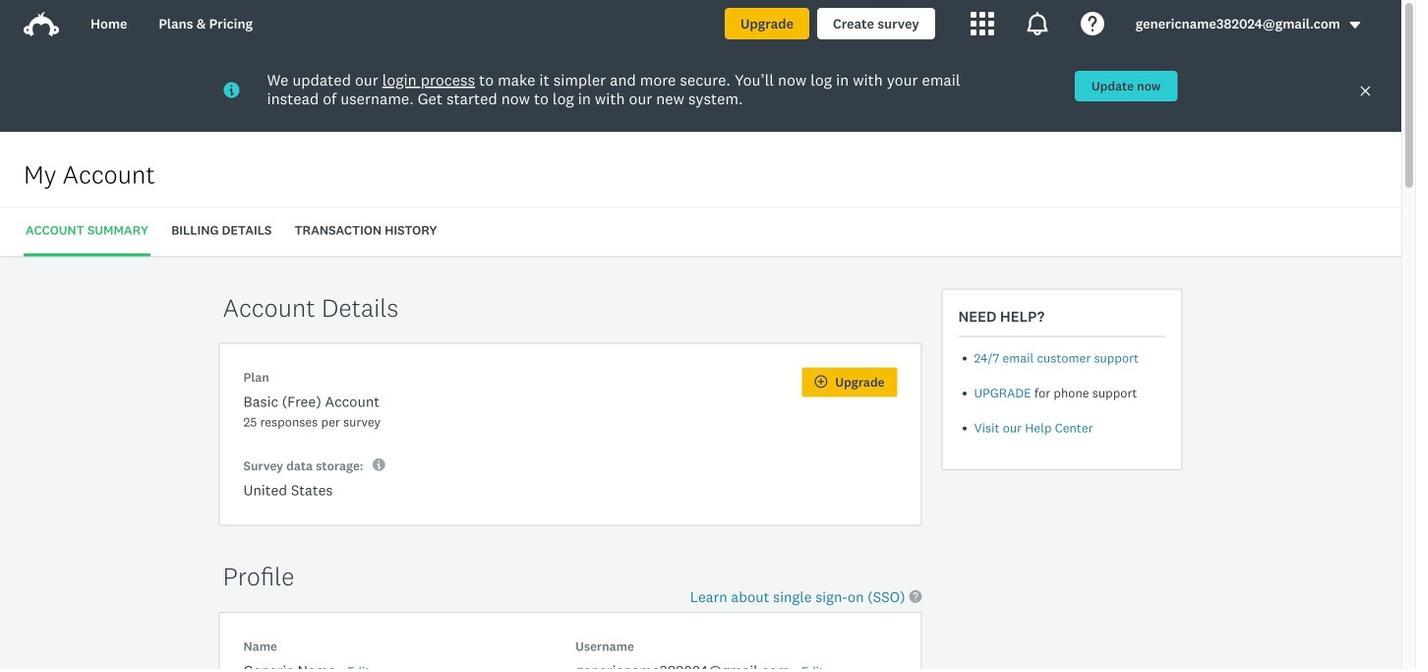 Task type: vqa. For each thing, say whether or not it's contained in the screenshot.
X image
yes



Task type: describe. For each thing, give the bounding box(es) containing it.
help icon image
[[1081, 12, 1105, 35]]

surveymonkey logo image
[[24, 12, 59, 37]]



Task type: locate. For each thing, give the bounding box(es) containing it.
2 products icon image from the left
[[1026, 12, 1050, 35]]

1 horizontal spatial products icon image
[[1026, 12, 1050, 35]]

0 horizontal spatial products icon image
[[971, 12, 995, 35]]

products icon image
[[971, 12, 995, 35], [1026, 12, 1050, 35]]

1 products icon image from the left
[[971, 12, 995, 35]]

dropdown arrow image
[[1349, 18, 1363, 32]]

x image
[[1360, 85, 1373, 97]]



